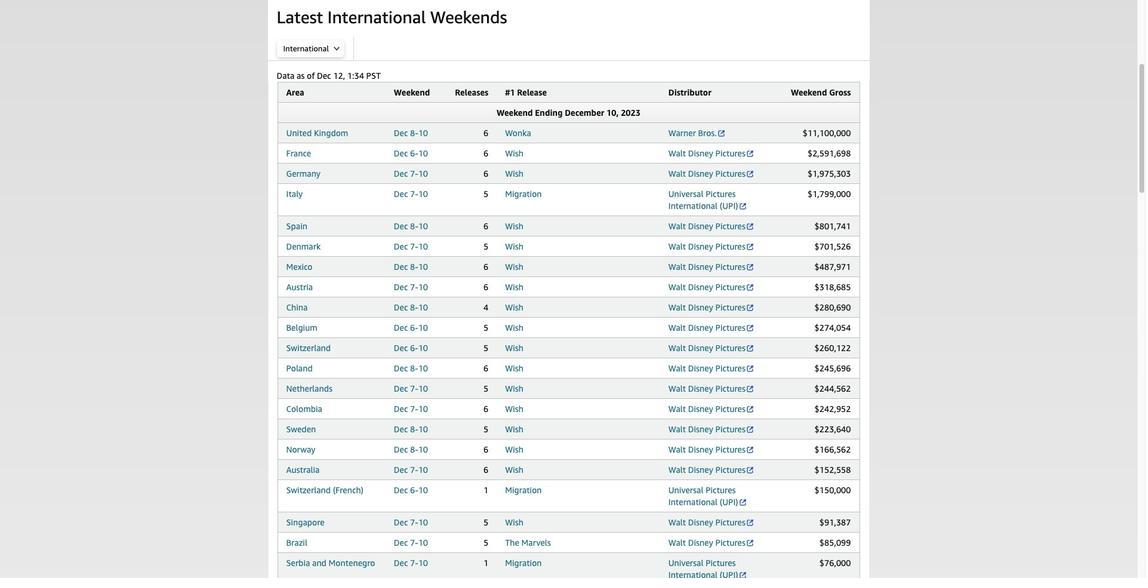 Task type: vqa. For each thing, say whether or not it's contained in the screenshot.
63.1%
no



Task type: describe. For each thing, give the bounding box(es) containing it.
belgium link
[[286, 323, 318, 333]]

dec 8-10 link for sweden
[[394, 424, 428, 434]]

france
[[286, 148, 311, 158]]

serbia and montenegro
[[286, 558, 375, 568]]

spain
[[286, 221, 308, 231]]

5 for belgium
[[484, 323, 489, 333]]

wonka link
[[505, 128, 532, 138]]

$260,122
[[815, 343, 851, 353]]

$245,696
[[815, 363, 851, 373]]

walt disney pictures for $244,562
[[669, 383, 746, 394]]

walt for $274,054
[[669, 323, 686, 333]]

walt disney pictures link for $152,558
[[669, 465, 755, 475]]

$85,099
[[820, 538, 851, 548]]

bros.
[[699, 128, 717, 138]]

mexico
[[286, 262, 313, 272]]

wish for norway
[[505, 444, 524, 455]]

walt for $487,971
[[669, 262, 686, 272]]

walt disney pictures for $260,122
[[669, 343, 746, 353]]

#1 release
[[505, 87, 547, 97]]

latest
[[277, 7, 323, 27]]

pictures for $260,122
[[716, 343, 746, 353]]

dec for china
[[394, 302, 408, 312]]

7- for netherlands
[[410, 383, 418, 394]]

brazil
[[286, 538, 308, 548]]

dec 8-10 for sweden
[[394, 424, 428, 434]]

netherlands link
[[286, 383, 333, 394]]

disney for $274,054
[[689, 323, 714, 333]]

united kingdom
[[286, 128, 348, 138]]

colombia
[[286, 404, 323, 414]]

disney for $2,591,698
[[689, 148, 714, 158]]

8- for poland
[[410, 363, 418, 373]]

pictures for $280,690
[[716, 302, 746, 312]]

$11,100,000
[[803, 128, 851, 138]]

austria link
[[286, 282, 313, 292]]

wish for belgium
[[505, 323, 524, 333]]

wish for denmark
[[505, 241, 524, 251]]

walt disney pictures link for $242,952
[[669, 404, 755, 414]]

singapore link
[[286, 517, 325, 527]]

denmark link
[[286, 241, 321, 251]]

10 for switzerland
[[418, 343, 428, 353]]

pictures for $801,741
[[716, 221, 746, 231]]

dec 8-10 for united kingdom
[[394, 128, 428, 138]]

6- for switzerland (french)
[[410, 485, 418, 495]]

$150,000
[[815, 485, 851, 495]]

singapore
[[286, 517, 325, 527]]

wonka
[[505, 128, 532, 138]]

ending
[[535, 108, 563, 118]]

dec 7-10 for singapore
[[394, 517, 428, 527]]

dec 6-10 for belgium
[[394, 323, 428, 333]]

dec 8-10 link for norway
[[394, 444, 428, 455]]

$76,000
[[820, 558, 851, 568]]

10 for brazil
[[418, 538, 428, 548]]

pictures for $223,640
[[716, 424, 746, 434]]

kingdom
[[314, 128, 348, 138]]

10 for colombia
[[418, 404, 428, 414]]

pictures for $152,558
[[716, 465, 746, 475]]

walt disney pictures for $245,696
[[669, 363, 746, 373]]

latest international weekends
[[277, 7, 507, 27]]

dec 7-10 link for netherlands
[[394, 383, 428, 394]]

wish link for poland
[[505, 363, 524, 373]]

10 for singapore
[[418, 517, 428, 527]]

$701,526
[[815, 241, 851, 251]]

dec 6-10 link for switzerland (french)
[[394, 485, 428, 495]]

walt for $166,562
[[669, 444, 686, 455]]

7- for italy
[[410, 189, 418, 199]]

6 for poland
[[484, 363, 489, 373]]

dec 7-10 for denmark
[[394, 241, 428, 251]]

dec for united kingdom
[[394, 128, 408, 138]]

brazil link
[[286, 538, 308, 548]]

walt disney pictures link for $245,696
[[669, 363, 755, 373]]

united
[[286, 128, 312, 138]]

dec 8-10 for norway
[[394, 444, 428, 455]]

$274,054
[[815, 323, 851, 333]]

wish for france
[[505, 148, 524, 158]]

10 for spain
[[418, 221, 428, 231]]

(upi) for $76,000
[[720, 570, 739, 578]]

dec 7-10 for colombia
[[394, 404, 428, 414]]

sweden link
[[286, 424, 316, 434]]

pictures for $318,685
[[716, 282, 746, 292]]

wish link for australia
[[505, 465, 524, 475]]

warner bros.
[[669, 128, 717, 138]]

serbia
[[286, 558, 310, 568]]

dec 7-10 for austria
[[394, 282, 428, 292]]

disney for $701,526
[[689, 241, 714, 251]]

data as of dec 12, 1:34 pst
[[277, 70, 381, 81]]

poland
[[286, 363, 313, 373]]

migration link for switzerland (french)
[[505, 485, 542, 495]]

disney for $223,640
[[689, 424, 714, 434]]

5 for brazil
[[484, 538, 489, 548]]

data
[[277, 70, 295, 81]]

netherlands
[[286, 383, 333, 394]]

dec for germany
[[394, 168, 408, 179]]

distributor
[[669, 87, 712, 97]]

universal pictures international (upi) for $150,000
[[669, 485, 739, 507]]

8- for united kingdom
[[410, 128, 418, 138]]

5 for italy
[[484, 189, 489, 199]]

wish link for switzerland
[[505, 343, 524, 353]]

$801,741
[[815, 221, 851, 231]]

weekend for weekend ending december 10, 2023
[[497, 108, 533, 118]]

dec 6-10 for switzerland
[[394, 343, 428, 353]]

$1,975,303
[[808, 168, 851, 179]]

7- for australia
[[410, 465, 418, 475]]

disney for $280,690
[[689, 302, 714, 312]]

switzerland link
[[286, 343, 331, 353]]

8- for china
[[410, 302, 418, 312]]

6 for united kingdom
[[484, 128, 489, 138]]

area
[[286, 87, 304, 97]]

walt disney pictures link for $487,971
[[669, 262, 755, 272]]

$244,562
[[815, 383, 851, 394]]

walt disney pictures for $801,741
[[669, 221, 746, 231]]

dec 8-10 for mexico
[[394, 262, 428, 272]]

austria
[[286, 282, 313, 292]]

wish link for france
[[505, 148, 524, 158]]

poland link
[[286, 363, 313, 373]]

7- for brazil
[[410, 538, 418, 548]]

universal for $150,000
[[669, 485, 704, 495]]

7- for colombia
[[410, 404, 418, 414]]

dec for denmark
[[394, 241, 408, 251]]

$223,640
[[815, 424, 851, 434]]

10 for netherlands
[[418, 383, 428, 394]]

dec 7-10 link for denmark
[[394, 241, 428, 251]]

$152,558
[[815, 465, 851, 475]]

the
[[505, 538, 520, 548]]

$91,387
[[820, 517, 851, 527]]

releases
[[455, 87, 489, 97]]

weekend ending december 10, 2023
[[497, 108, 641, 118]]

wish link for denmark
[[505, 241, 524, 251]]

dropdown image
[[334, 46, 340, 51]]

release
[[517, 87, 547, 97]]

6- for belgium
[[410, 323, 418, 333]]

the marvels
[[505, 538, 551, 548]]

walt disney pictures link for $801,741
[[669, 221, 755, 231]]

dec for serbia and montenegro
[[394, 558, 408, 568]]

disney for $487,971
[[689, 262, 714, 272]]

weekend gross
[[791, 87, 851, 97]]

wish for china
[[505, 302, 524, 312]]

switzerland for switzerland link
[[286, 343, 331, 353]]

#1
[[505, 87, 515, 97]]

switzerland (french)
[[286, 485, 364, 495]]

dec 7-10 for brazil
[[394, 538, 428, 548]]



Task type: locate. For each thing, give the bounding box(es) containing it.
dec for spain
[[394, 221, 408, 231]]

dec 6-10 link
[[394, 148, 428, 158], [394, 323, 428, 333], [394, 343, 428, 353], [394, 485, 428, 495]]

1 vertical spatial (upi)
[[720, 497, 739, 507]]

7 dec 7-10 link from the top
[[394, 465, 428, 475]]

10,
[[607, 108, 619, 118]]

8 7- from the top
[[410, 517, 418, 527]]

4
[[484, 302, 489, 312]]

2 migration link from the top
[[505, 485, 542, 495]]

walt disney pictures for $487,971
[[669, 262, 746, 272]]

wish
[[505, 148, 524, 158], [505, 168, 524, 179], [505, 221, 524, 231], [505, 241, 524, 251], [505, 262, 524, 272], [505, 282, 524, 292], [505, 302, 524, 312], [505, 323, 524, 333], [505, 343, 524, 353], [505, 363, 524, 373], [505, 383, 524, 394], [505, 404, 524, 414], [505, 424, 524, 434], [505, 444, 524, 455], [505, 465, 524, 475], [505, 517, 524, 527]]

wish for spain
[[505, 221, 524, 231]]

10 for poland
[[418, 363, 428, 373]]

$487,971
[[815, 262, 851, 272]]

12,
[[333, 70, 345, 81]]

8-
[[410, 128, 418, 138], [410, 221, 418, 231], [410, 262, 418, 272], [410, 302, 418, 312], [410, 363, 418, 373], [410, 424, 418, 434], [410, 444, 418, 455]]

australia link
[[286, 465, 320, 475]]

1 dec 6-10 from the top
[[394, 148, 428, 158]]

10 dec 7-10 from the top
[[394, 558, 428, 568]]

dec for netherlands
[[394, 383, 408, 394]]

dec 8-10 link for mexico
[[394, 262, 428, 272]]

8- for norway
[[410, 444, 418, 455]]

china
[[286, 302, 308, 312]]

walt disney pictures for $166,562
[[669, 444, 746, 455]]

wish link for germany
[[505, 168, 524, 179]]

13 walt disney pictures from the top
[[669, 424, 746, 434]]

2 vertical spatial migration link
[[505, 558, 542, 568]]

15 walt from the top
[[669, 465, 686, 475]]

7 8- from the top
[[410, 444, 418, 455]]

universal pictures international (upi) link
[[669, 189, 748, 211], [669, 485, 748, 507], [669, 558, 748, 578]]

pictures for $242,952
[[716, 404, 746, 414]]

dec 6-10 link for belgium
[[394, 323, 428, 333]]

(upi) for $1,799,000
[[720, 201, 739, 211]]

2 universal pictures international (upi) link from the top
[[669, 485, 748, 507]]

$2,591,698
[[808, 148, 851, 158]]

0 vertical spatial universal
[[669, 189, 704, 199]]

4 dec 7-10 link from the top
[[394, 282, 428, 292]]

1 vertical spatial migration
[[505, 485, 542, 495]]

2 walt from the top
[[669, 168, 686, 179]]

wish link for mexico
[[505, 262, 524, 272]]

france link
[[286, 148, 311, 158]]

wish for netherlands
[[505, 383, 524, 394]]

3 10 from the top
[[418, 168, 428, 179]]

1 vertical spatial 1
[[484, 558, 489, 568]]

wish link for netherlands
[[505, 383, 524, 394]]

11 walt disney pictures from the top
[[669, 383, 746, 394]]

1 universal pictures international (upi) from the top
[[669, 189, 739, 211]]

international for italy
[[669, 201, 718, 211]]

dec 7-10 link for italy
[[394, 189, 428, 199]]

6 dec 8-10 from the top
[[394, 424, 428, 434]]

9 walt disney pictures from the top
[[669, 343, 746, 353]]

4 dec 6-10 link from the top
[[394, 485, 428, 495]]

3 dec 8-10 from the top
[[394, 262, 428, 272]]

dec for norway
[[394, 444, 408, 455]]

norway
[[286, 444, 316, 455]]

pst
[[366, 70, 381, 81]]

marvels
[[522, 538, 551, 548]]

weekends
[[430, 7, 507, 27]]

migration link for serbia and montenegro
[[505, 558, 542, 568]]

3 wish link from the top
[[505, 221, 524, 231]]

4 10 from the top
[[418, 189, 428, 199]]

1 dec 7-10 from the top
[[394, 168, 428, 179]]

9 disney from the top
[[689, 343, 714, 353]]

14 wish from the top
[[505, 444, 524, 455]]

10 for denmark
[[418, 241, 428, 251]]

7 wish link from the top
[[505, 302, 524, 312]]

walt for $245,696
[[669, 363, 686, 373]]

8- for spain
[[410, 221, 418, 231]]

walt disney pictures link for $280,690
[[669, 302, 755, 312]]

pictures for $245,696
[[716, 363, 746, 373]]

1 disney from the top
[[689, 148, 714, 158]]

dec for poland
[[394, 363, 408, 373]]

dec 6-10 link for france
[[394, 148, 428, 158]]

8 10 from the top
[[418, 282, 428, 292]]

2 horizontal spatial weekend
[[791, 87, 827, 97]]

sweden
[[286, 424, 316, 434]]

4 dec 7-10 from the top
[[394, 282, 428, 292]]

1 horizontal spatial weekend
[[497, 108, 533, 118]]

wish link
[[505, 148, 524, 158], [505, 168, 524, 179], [505, 221, 524, 231], [505, 241, 524, 251], [505, 262, 524, 272], [505, 282, 524, 292], [505, 302, 524, 312], [505, 323, 524, 333], [505, 343, 524, 353], [505, 363, 524, 373], [505, 383, 524, 394], [505, 404, 524, 414], [505, 424, 524, 434], [505, 444, 524, 455], [505, 465, 524, 475], [505, 517, 524, 527]]

15 10 from the top
[[418, 424, 428, 434]]

spain link
[[286, 221, 308, 231]]

mexico link
[[286, 262, 313, 272]]

5 walt disney pictures from the top
[[669, 262, 746, 272]]

the marvels link
[[505, 538, 551, 548]]

belgium
[[286, 323, 318, 333]]

0 vertical spatial 1
[[484, 485, 489, 495]]

10 walt from the top
[[669, 363, 686, 373]]

3 walt disney pictures link from the top
[[669, 221, 755, 231]]

switzerland
[[286, 343, 331, 353], [286, 485, 331, 495]]

migration
[[505, 189, 542, 199], [505, 485, 542, 495], [505, 558, 542, 568]]

1 vertical spatial migration link
[[505, 485, 542, 495]]

wish link for singapore
[[505, 517, 524, 527]]

10 for sweden
[[418, 424, 428, 434]]

weekend for weekend gross
[[791, 87, 827, 97]]

9 wish from the top
[[505, 343, 524, 353]]

walt disney pictures link for $244,562
[[669, 383, 755, 394]]

1 10 from the top
[[418, 128, 428, 138]]

united kingdom link
[[286, 128, 348, 138]]

2 vertical spatial (upi)
[[720, 570, 739, 578]]

colombia link
[[286, 404, 323, 414]]

serbia and montenegro link
[[286, 558, 375, 568]]

switzerland down australia
[[286, 485, 331, 495]]

15 walt disney pictures link from the top
[[669, 465, 755, 475]]

denmark
[[286, 241, 321, 251]]

13 10 from the top
[[418, 383, 428, 394]]

3 migration link from the top
[[505, 558, 542, 568]]

16 10 from the top
[[418, 444, 428, 455]]

3 walt disney pictures from the top
[[669, 221, 746, 231]]

disney for $166,562
[[689, 444, 714, 455]]

1 vertical spatial universal
[[669, 485, 704, 495]]

0 vertical spatial migration link
[[505, 189, 542, 199]]

12 10 from the top
[[418, 363, 428, 373]]

8 wish from the top
[[505, 323, 524, 333]]

montenegro
[[329, 558, 375, 568]]

15 wish from the top
[[505, 465, 524, 475]]

10 for germany
[[418, 168, 428, 179]]

disney for $1,975,303
[[689, 168, 714, 179]]

6 for mexico
[[484, 262, 489, 272]]

1 migration from the top
[[505, 189, 542, 199]]

8 dec 7-10 from the top
[[394, 517, 428, 527]]

0 vertical spatial universal pictures international (upi)
[[669, 189, 739, 211]]

6 walt disney pictures link from the top
[[669, 282, 755, 292]]

walt disney pictures link for $223,640
[[669, 424, 755, 434]]

14 walt from the top
[[669, 444, 686, 455]]

10 for united kingdom
[[418, 128, 428, 138]]

5 wish from the top
[[505, 262, 524, 272]]

1 8- from the top
[[410, 128, 418, 138]]

6 dec 7-10 link from the top
[[394, 404, 428, 414]]

international for switzerland (french)
[[669, 497, 718, 507]]

wish for mexico
[[505, 262, 524, 272]]

8 disney from the top
[[689, 323, 714, 333]]

16 walt disney pictures from the top
[[669, 517, 746, 527]]

1 dec 8-10 from the top
[[394, 128, 428, 138]]

australia
[[286, 465, 320, 475]]

walt disney pictures for $152,558
[[669, 465, 746, 475]]

wish for singapore
[[505, 517, 524, 527]]

dec 7-10 link for germany
[[394, 168, 428, 179]]

0 vertical spatial (upi)
[[720, 201, 739, 211]]

and
[[312, 558, 327, 568]]

2 dec 7-10 from the top
[[394, 189, 428, 199]]

0 vertical spatial switzerland
[[286, 343, 331, 353]]

0 vertical spatial universal pictures international (upi) link
[[669, 189, 748, 211]]

walt for $91,387
[[669, 517, 686, 527]]

$242,952
[[815, 404, 851, 414]]

dec 6-10 link for switzerland
[[394, 343, 428, 353]]

6 walt from the top
[[669, 282, 686, 292]]

10 for france
[[418, 148, 428, 158]]

pictures
[[716, 148, 746, 158], [716, 168, 746, 179], [706, 189, 736, 199], [716, 221, 746, 231], [716, 241, 746, 251], [716, 262, 746, 272], [716, 282, 746, 292], [716, 302, 746, 312], [716, 323, 746, 333], [716, 343, 746, 353], [716, 363, 746, 373], [716, 383, 746, 394], [716, 404, 746, 414], [716, 424, 746, 434], [716, 444, 746, 455], [716, 465, 746, 475], [706, 485, 736, 495], [716, 517, 746, 527], [716, 538, 746, 548], [706, 558, 736, 568]]

italy link
[[286, 189, 303, 199]]

2023
[[621, 108, 641, 118]]

norway link
[[286, 444, 316, 455]]

8 walt from the top
[[669, 323, 686, 333]]

(upi)
[[720, 201, 739, 211], [720, 497, 739, 507], [720, 570, 739, 578]]

1 walt disney pictures from the top
[[669, 148, 746, 158]]

15 wish link from the top
[[505, 465, 524, 475]]

1 walt disney pictures link from the top
[[669, 148, 755, 158]]

germany link
[[286, 168, 321, 179]]

3 walt from the top
[[669, 221, 686, 231]]

5 for denmark
[[484, 241, 489, 251]]

6 for australia
[[484, 465, 489, 475]]

(french)
[[333, 485, 364, 495]]

2 vertical spatial universal pictures international (upi) link
[[669, 558, 748, 578]]

5 10 from the top
[[418, 221, 428, 231]]

universal
[[669, 189, 704, 199], [669, 485, 704, 495], [669, 558, 704, 568]]

switzerland (french) link
[[286, 485, 364, 495]]

5 dec 7-10 from the top
[[394, 383, 428, 394]]

10 for australia
[[418, 465, 428, 475]]

warner
[[669, 128, 696, 138]]

7 7- from the top
[[410, 465, 418, 475]]

china link
[[286, 302, 308, 312]]

dec 8-10 for spain
[[394, 221, 428, 231]]

5 dec 8-10 link from the top
[[394, 363, 428, 373]]

weekend
[[394, 87, 430, 97], [791, 87, 827, 97], [497, 108, 533, 118]]

1 dec 6-10 link from the top
[[394, 148, 428, 158]]

dec 7-10 link for brazil
[[394, 538, 428, 548]]

5 walt disney pictures link from the top
[[669, 262, 755, 272]]

7-
[[410, 168, 418, 179], [410, 189, 418, 199], [410, 241, 418, 251], [410, 282, 418, 292], [410, 383, 418, 394], [410, 404, 418, 414], [410, 465, 418, 475], [410, 517, 418, 527], [410, 538, 418, 548], [410, 558, 418, 568]]

5 walt from the top
[[669, 262, 686, 272]]

dec 7-10
[[394, 168, 428, 179], [394, 189, 428, 199], [394, 241, 428, 251], [394, 282, 428, 292], [394, 383, 428, 394], [394, 404, 428, 414], [394, 465, 428, 475], [394, 517, 428, 527], [394, 538, 428, 548], [394, 558, 428, 568]]

$1,799,000
[[808, 189, 851, 199]]

1 for dec 7-10
[[484, 558, 489, 568]]

1 vertical spatial universal pictures international (upi)
[[669, 485, 739, 507]]

9 7- from the top
[[410, 538, 418, 548]]

3 dec 8-10 link from the top
[[394, 262, 428, 272]]

1 vertical spatial switzerland
[[286, 485, 331, 495]]

6 for colombia
[[484, 404, 489, 414]]

17 10 from the top
[[418, 465, 428, 475]]

warner bros. link
[[669, 128, 726, 138]]

7 dec 8-10 from the top
[[394, 444, 428, 455]]

5 7- from the top
[[410, 383, 418, 394]]

7 6 from the top
[[484, 363, 489, 373]]

2 dec 6-10 from the top
[[394, 323, 428, 333]]

migration link
[[505, 189, 542, 199], [505, 485, 542, 495], [505, 558, 542, 568]]

of
[[307, 70, 315, 81]]

1:34
[[347, 70, 364, 81]]

9 10 from the top
[[418, 302, 428, 312]]

wish link for spain
[[505, 221, 524, 231]]

10 wish from the top
[[505, 363, 524, 373]]

10 walt disney pictures from the top
[[669, 363, 746, 373]]

dec 8-10 for poland
[[394, 363, 428, 373]]

1
[[484, 485, 489, 495], [484, 558, 489, 568]]

gross
[[830, 87, 851, 97]]

5 dec 8-10 from the top
[[394, 363, 428, 373]]

disney for $260,122
[[689, 343, 714, 353]]

16 wish from the top
[[505, 517, 524, 527]]

5 for sweden
[[484, 424, 489, 434]]

pictures for $701,526
[[716, 241, 746, 251]]

5 disney from the top
[[689, 262, 714, 272]]

3 8- from the top
[[410, 262, 418, 272]]

as
[[297, 70, 305, 81]]

walt disney pictures for $280,690
[[669, 302, 746, 312]]

2 dec 8-10 link from the top
[[394, 221, 428, 231]]

(upi) for $150,000
[[720, 497, 739, 507]]

dec for brazil
[[394, 538, 408, 548]]

walt disney pictures link for $166,562
[[669, 444, 755, 455]]

0 vertical spatial migration
[[505, 189, 542, 199]]

11 10 from the top
[[418, 343, 428, 353]]

10 for italy
[[418, 189, 428, 199]]

migration link for italy
[[505, 189, 542, 199]]

6 for spain
[[484, 221, 489, 231]]

2 switzerland from the top
[[286, 485, 331, 495]]

12 disney from the top
[[689, 404, 714, 414]]

10
[[418, 128, 428, 138], [418, 148, 428, 158], [418, 168, 428, 179], [418, 189, 428, 199], [418, 221, 428, 231], [418, 241, 428, 251], [418, 262, 428, 272], [418, 282, 428, 292], [418, 302, 428, 312], [418, 323, 428, 333], [418, 343, 428, 353], [418, 363, 428, 373], [418, 383, 428, 394], [418, 404, 428, 414], [418, 424, 428, 434], [418, 444, 428, 455], [418, 465, 428, 475], [418, 485, 428, 495], [418, 517, 428, 527], [418, 538, 428, 548], [418, 558, 428, 568]]

4 walt disney pictures link from the top
[[669, 241, 755, 251]]

wish for poland
[[505, 363, 524, 373]]

1 vertical spatial universal pictures international (upi) link
[[669, 485, 748, 507]]

walt disney pictures link for $91,387
[[669, 517, 755, 527]]

disney for $244,562
[[689, 383, 714, 394]]

3 dec 7-10 from the top
[[394, 241, 428, 251]]

2 vertical spatial universal
[[669, 558, 704, 568]]

12 walt disney pictures from the top
[[669, 404, 746, 414]]

7- for austria
[[410, 282, 418, 292]]

$280,690
[[815, 302, 851, 312]]

migration for serbia and montenegro
[[505, 558, 542, 568]]

germany
[[286, 168, 321, 179]]

1 wish from the top
[[505, 148, 524, 158]]

december
[[565, 108, 605, 118]]

8- for sweden
[[410, 424, 418, 434]]

migration for italy
[[505, 189, 542, 199]]

9 wish link from the top
[[505, 343, 524, 353]]

2 vertical spatial universal pictures international (upi)
[[669, 558, 739, 578]]

7 dec 7-10 from the top
[[394, 465, 428, 475]]

dec for sweden
[[394, 424, 408, 434]]

italy
[[286, 189, 303, 199]]

6 7- from the top
[[410, 404, 418, 414]]

3 6- from the top
[[410, 343, 418, 353]]

dec 8-10
[[394, 128, 428, 138], [394, 221, 428, 231], [394, 262, 428, 272], [394, 302, 428, 312], [394, 363, 428, 373], [394, 424, 428, 434], [394, 444, 428, 455]]

wish for australia
[[505, 465, 524, 475]]

4 5 from the top
[[484, 343, 489, 353]]

switzerland down belgium link
[[286, 343, 331, 353]]

2 dec 8-10 from the top
[[394, 221, 428, 231]]

8 wish link from the top
[[505, 323, 524, 333]]

walt for $223,640
[[669, 424, 686, 434]]

wish for colombia
[[505, 404, 524, 414]]

6 5 from the top
[[484, 424, 489, 434]]

3 universal pictures international (upi) link from the top
[[669, 558, 748, 578]]

walt disney pictures for $85,099
[[669, 538, 746, 548]]

wish link for china
[[505, 302, 524, 312]]

3 (upi) from the top
[[720, 570, 739, 578]]

16 wish link from the top
[[505, 517, 524, 527]]

10 for belgium
[[418, 323, 428, 333]]

8 6 from the top
[[484, 404, 489, 414]]

2 vertical spatial migration
[[505, 558, 542, 568]]

2 walt disney pictures link from the top
[[669, 168, 755, 179]]

5
[[484, 189, 489, 199], [484, 241, 489, 251], [484, 323, 489, 333], [484, 343, 489, 353], [484, 383, 489, 394], [484, 424, 489, 434], [484, 517, 489, 527], [484, 538, 489, 548]]

$318,685
[[815, 282, 851, 292]]

dec
[[317, 70, 331, 81], [394, 128, 408, 138], [394, 148, 408, 158], [394, 168, 408, 179], [394, 189, 408, 199], [394, 221, 408, 231], [394, 241, 408, 251], [394, 262, 408, 272], [394, 282, 408, 292], [394, 302, 408, 312], [394, 323, 408, 333], [394, 343, 408, 353], [394, 363, 408, 373], [394, 383, 408, 394], [394, 404, 408, 414], [394, 424, 408, 434], [394, 444, 408, 455], [394, 465, 408, 475], [394, 485, 408, 495], [394, 517, 408, 527], [394, 538, 408, 548], [394, 558, 408, 568]]

$166,562
[[815, 444, 851, 455]]

0 horizontal spatial weekend
[[394, 87, 430, 97]]

wish link for belgium
[[505, 323, 524, 333]]

universal pictures international (upi) for $76,000
[[669, 558, 739, 578]]

dec 8-10 link
[[394, 128, 428, 138], [394, 221, 428, 231], [394, 262, 428, 272], [394, 302, 428, 312], [394, 363, 428, 373], [394, 424, 428, 434], [394, 444, 428, 455]]



